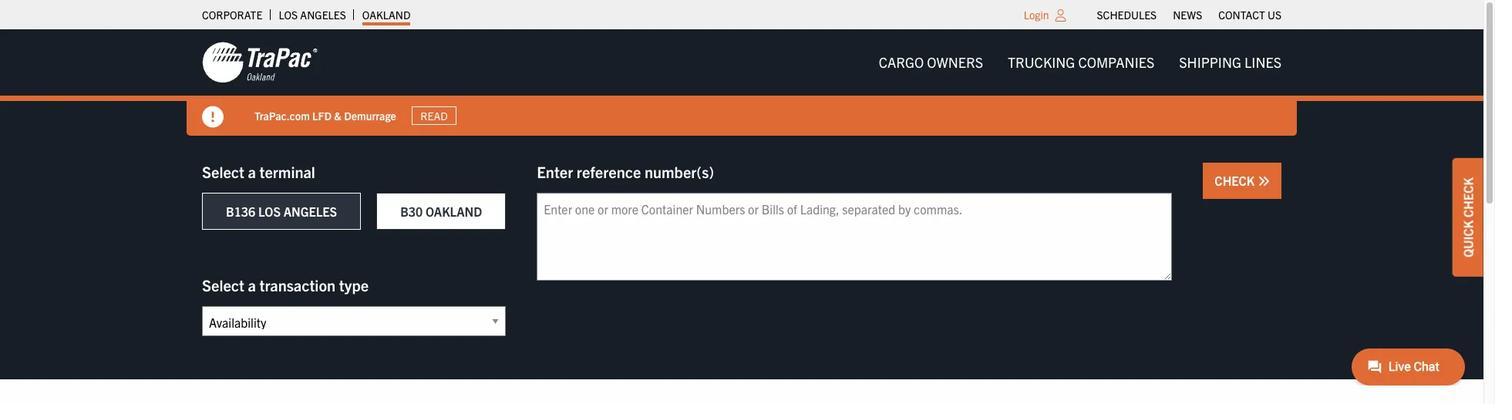 Task type: describe. For each thing, give the bounding box(es) containing it.
trapac.com
[[254, 108, 310, 122]]

news link
[[1173, 4, 1202, 25]]

los angeles link
[[279, 4, 346, 25]]

cargo owners
[[879, 53, 983, 71]]

check button
[[1203, 163, 1282, 199]]

1 vertical spatial oakland
[[426, 204, 482, 219]]

light image
[[1055, 9, 1066, 22]]

cargo owners link
[[866, 47, 995, 78]]

oakland image
[[202, 41, 318, 84]]

trucking
[[1008, 53, 1075, 71]]

quick
[[1460, 220, 1476, 257]]

trapac.com lfd & demurrage
[[254, 108, 396, 122]]

read
[[421, 109, 448, 123]]

shipping
[[1179, 53, 1241, 71]]

0 vertical spatial los
[[279, 8, 298, 22]]

&
[[334, 108, 342, 122]]

b30 oakland
[[400, 204, 482, 219]]

contact us
[[1219, 8, 1282, 22]]

0 vertical spatial angeles
[[300, 8, 346, 22]]

select a transaction type
[[202, 275, 369, 295]]

shipping lines
[[1179, 53, 1282, 71]]

0 vertical spatial oakland
[[362, 8, 411, 22]]

check inside quick check link
[[1460, 177, 1476, 218]]

enter reference number(s)
[[537, 162, 714, 181]]

read link
[[412, 106, 457, 125]]

lines
[[1245, 53, 1282, 71]]

oakland link
[[362, 4, 411, 25]]

menu bar containing schedules
[[1089, 4, 1290, 25]]

check inside check button
[[1215, 173, 1258, 188]]

reference
[[577, 162, 641, 181]]

demurrage
[[344, 108, 396, 122]]

solid image
[[1258, 175, 1270, 187]]

login
[[1024, 8, 1049, 22]]

quick check link
[[1453, 158, 1484, 277]]



Task type: vqa. For each thing, say whether or not it's contained in the screenshot.
The Check in the 'Check' button
no



Task type: locate. For each thing, give the bounding box(es) containing it.
1 vertical spatial menu bar
[[866, 47, 1294, 78]]

select a terminal
[[202, 162, 315, 181]]

0 vertical spatial a
[[248, 162, 256, 181]]

select left transaction
[[202, 275, 244, 295]]

b136 los angeles
[[226, 204, 337, 219]]

1 vertical spatial a
[[248, 275, 256, 295]]

0 vertical spatial menu bar
[[1089, 4, 1290, 25]]

trucking companies link
[[995, 47, 1167, 78]]

1 horizontal spatial oakland
[[426, 204, 482, 219]]

contact us link
[[1219, 4, 1282, 25]]

type
[[339, 275, 369, 295]]

contact
[[1219, 8, 1265, 22]]

menu bar containing cargo owners
[[866, 47, 1294, 78]]

us
[[1268, 8, 1282, 22]]

a for transaction
[[248, 275, 256, 295]]

oakland
[[362, 8, 411, 22], [426, 204, 482, 219]]

menu bar down light icon
[[866, 47, 1294, 78]]

2 a from the top
[[248, 275, 256, 295]]

solid image
[[202, 106, 224, 128]]

trucking companies
[[1008, 53, 1155, 71]]

los
[[279, 8, 298, 22], [258, 204, 281, 219]]

1 vertical spatial angeles
[[284, 204, 337, 219]]

schedules link
[[1097, 4, 1157, 25]]

lfd
[[312, 108, 332, 122]]

terminal
[[259, 162, 315, 181]]

banner containing cargo owners
[[0, 29, 1495, 136]]

1 horizontal spatial check
[[1460, 177, 1476, 218]]

quick check
[[1460, 177, 1476, 257]]

1 select from the top
[[202, 162, 244, 181]]

a for terminal
[[248, 162, 256, 181]]

corporate link
[[202, 4, 262, 25]]

select up b136
[[202, 162, 244, 181]]

menu bar
[[1089, 4, 1290, 25], [866, 47, 1294, 78]]

angeles down terminal
[[284, 204, 337, 219]]

news
[[1173, 8, 1202, 22]]

a left terminal
[[248, 162, 256, 181]]

a
[[248, 162, 256, 181], [248, 275, 256, 295]]

0 horizontal spatial oakland
[[362, 8, 411, 22]]

banner
[[0, 29, 1495, 136]]

select
[[202, 162, 244, 181], [202, 275, 244, 295]]

enter
[[537, 162, 573, 181]]

2 select from the top
[[202, 275, 244, 295]]

owners
[[927, 53, 983, 71]]

oakland right los angeles link
[[362, 8, 411, 22]]

select for select a terminal
[[202, 162, 244, 181]]

1 vertical spatial los
[[258, 204, 281, 219]]

b136
[[226, 204, 255, 219]]

0 horizontal spatial check
[[1215, 173, 1258, 188]]

1 a from the top
[[248, 162, 256, 181]]

schedules
[[1097, 8, 1157, 22]]

companies
[[1078, 53, 1155, 71]]

cargo
[[879, 53, 924, 71]]

oakland right b30 in the bottom left of the page
[[426, 204, 482, 219]]

select for select a transaction type
[[202, 275, 244, 295]]

corporate
[[202, 8, 262, 22]]

los right b136
[[258, 204, 281, 219]]

check
[[1215, 173, 1258, 188], [1460, 177, 1476, 218]]

los up oakland image
[[279, 8, 298, 22]]

menu bar up shipping
[[1089, 4, 1290, 25]]

transaction
[[259, 275, 336, 295]]

a left transaction
[[248, 275, 256, 295]]

number(s)
[[645, 162, 714, 181]]

los angeles
[[279, 8, 346, 22]]

b30
[[400, 204, 423, 219]]

1 vertical spatial select
[[202, 275, 244, 295]]

Enter reference number(s) text field
[[537, 193, 1172, 281]]

angeles
[[300, 8, 346, 22], [284, 204, 337, 219]]

login link
[[1024, 8, 1049, 22]]

angeles left oakland link
[[300, 8, 346, 22]]

shipping lines link
[[1167, 47, 1294, 78]]

0 vertical spatial select
[[202, 162, 244, 181]]



